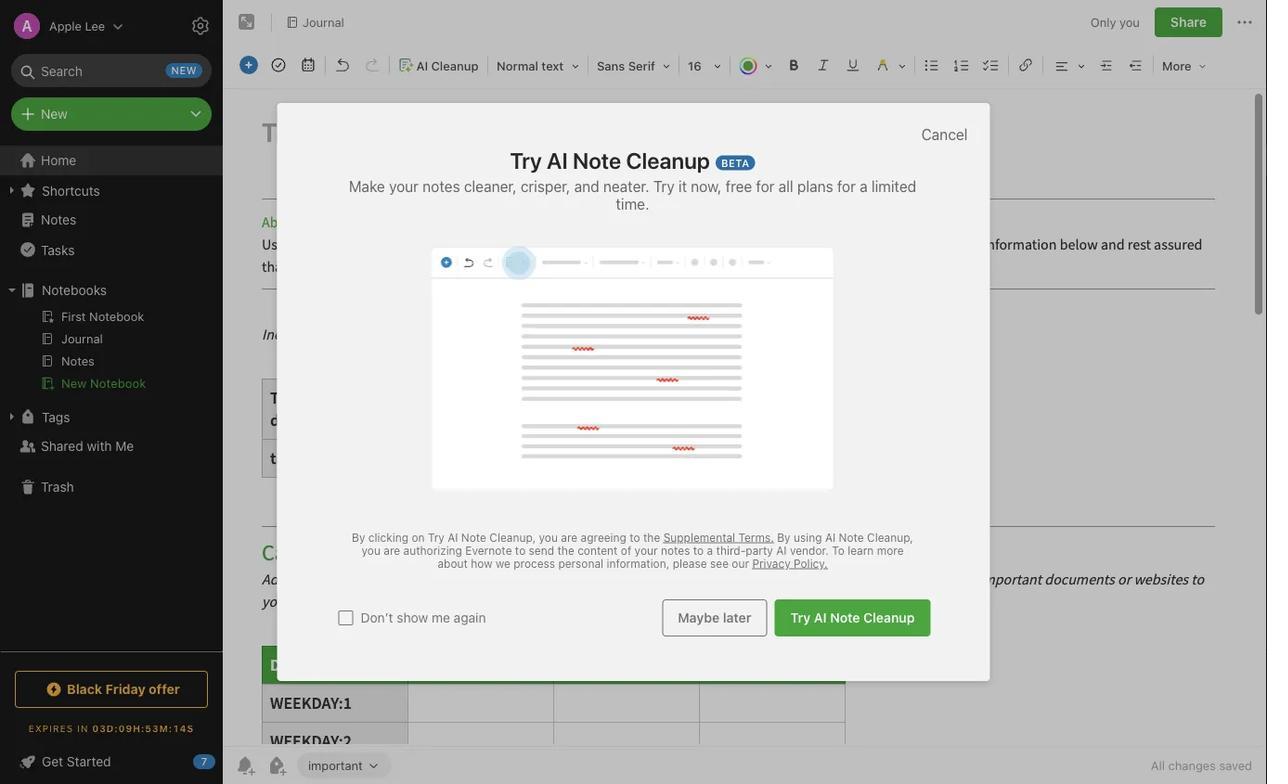 Task type: vqa. For each thing, say whether or not it's contained in the screenshot.
Start writing… text box
no



Task type: describe. For each thing, give the bounding box(es) containing it.
ai up about
[[448, 531, 458, 544]]

try right "on"
[[428, 531, 445, 544]]

more image
[[1156, 52, 1213, 78]]

0 horizontal spatial try ai note cleanup
[[510, 147, 710, 173]]

to
[[832, 544, 845, 557]]

of
[[621, 544, 632, 557]]

don't show me again
[[361, 611, 486, 626]]

using
[[794, 531, 822, 544]]

me
[[432, 611, 450, 626]]

italic image
[[811, 52, 837, 78]]

send
[[529, 544, 554, 557]]

privacy
[[752, 557, 791, 570]]

font size image
[[682, 52, 728, 78]]

calendar event image
[[295, 52, 321, 78]]

1 horizontal spatial to
[[630, 531, 640, 544]]

expand tags image
[[5, 409, 19, 424]]

underline image
[[840, 52, 866, 78]]

supplemental
[[664, 531, 736, 544]]

expires in 03d:09h:53m:14s
[[29, 723, 194, 734]]

expand note image
[[236, 11, 258, 33]]

ai inside button
[[814, 611, 827, 626]]

by for clicking
[[352, 531, 365, 544]]

notes inside make your notes cleaner, crisper, and neater. try it now, free for all plans for a limited time.
[[423, 177, 460, 195]]

maybe later
[[678, 611, 752, 626]]

Don't show me again checkbox
[[338, 611, 353, 626]]

please
[[673, 557, 707, 570]]

home
[[41, 153, 76, 168]]

show
[[397, 611, 428, 626]]

information,
[[607, 557, 670, 570]]

try inside button
[[791, 611, 811, 626]]

process
[[514, 557, 555, 570]]

journal
[[303, 15, 344, 29]]

neater.
[[603, 177, 650, 195]]

by clicking on try ai note cleanup, you are agreeing to the supplemental terms.
[[352, 531, 774, 544]]

crisper,
[[521, 177, 571, 195]]

note inside by using ai note cleanup, you are authorizing evernote to send the content of your notes to a third-party ai vendor. to learn more about how we process personal information, please see our
[[839, 531, 864, 544]]

bulleted list image
[[919, 52, 945, 78]]

changes
[[1169, 759, 1216, 773]]

personal
[[558, 557, 604, 570]]

a inside by using ai note cleanup, you are authorizing evernote to send the content of your notes to a third-party ai vendor. to learn more about how we process personal information, please see our
[[707, 544, 713, 557]]

new for new notebook
[[61, 377, 87, 390]]

with
[[87, 439, 112, 454]]

outdent image
[[1124, 52, 1150, 78]]

by using ai note cleanup, you are authorizing evernote to send the content of your notes to a third-party ai vendor. to learn more about how we process personal information, please see our
[[362, 531, 914, 570]]

a inside make your notes cleaner, crisper, and neater. try it now, free for all plans for a limited time.
[[860, 177, 868, 195]]

privacy policy. link
[[752, 557, 828, 570]]

content
[[578, 544, 618, 557]]

it
[[679, 177, 687, 195]]

new notebook
[[61, 377, 146, 390]]

undo image
[[330, 52, 356, 78]]

all changes saved
[[1151, 759, 1253, 773]]

share
[[1171, 14, 1207, 30]]

evernote
[[465, 544, 512, 557]]

highlight image
[[868, 52, 913, 78]]

important button
[[297, 753, 392, 779]]

vendor.
[[790, 544, 829, 557]]

only you
[[1091, 15, 1140, 29]]

terms.
[[739, 531, 774, 544]]

shared with me
[[41, 439, 134, 454]]

see
[[710, 557, 729, 570]]

you inside by using ai note cleanup, you are authorizing evernote to send the content of your notes to a third-party ai vendor. to learn more about how we process personal information, please see our
[[362, 544, 381, 557]]

tags button
[[0, 402, 222, 432]]

later
[[723, 611, 752, 626]]

cancel button
[[922, 125, 968, 143]]

add tag image
[[266, 755, 288, 777]]

now,
[[691, 177, 722, 195]]

shortcuts
[[42, 183, 100, 198]]

ai right party
[[776, 544, 787, 557]]

try up crisper, at the top
[[510, 147, 542, 173]]

03d:09h:53m:14s
[[92, 723, 194, 734]]

about
[[438, 557, 468, 570]]

1 horizontal spatial are
[[561, 531, 578, 544]]

journal button
[[279, 9, 351, 35]]

notes inside by using ai note cleanup, you are authorizing evernote to send the content of your notes to a third-party ai vendor. to learn more about how we process personal information, please see our
[[661, 544, 690, 557]]

Note Editor text field
[[223, 89, 1267, 747]]

saved
[[1220, 759, 1253, 773]]

tasks button
[[0, 235, 222, 265]]

shared with me link
[[0, 432, 222, 461]]

font color image
[[733, 52, 779, 78]]

heading level image
[[490, 52, 586, 78]]

cleaner,
[[464, 177, 517, 195]]

black friday offer
[[67, 682, 180, 697]]

the for to
[[643, 531, 660, 544]]

by for using
[[777, 531, 791, 544]]

try ai note cleanup button
[[775, 600, 931, 637]]

how
[[471, 557, 493, 570]]

cleanup inside button
[[431, 59, 479, 73]]

plans
[[797, 177, 834, 195]]

important
[[308, 759, 363, 773]]

ai up crisper, at the top
[[547, 147, 568, 173]]

maybe later button
[[662, 600, 767, 637]]

task image
[[266, 52, 292, 78]]

ai cleanup
[[416, 59, 479, 73]]



Task type: locate. For each thing, give the bounding box(es) containing it.
0 vertical spatial your
[[389, 177, 419, 195]]

to left see
[[693, 544, 704, 557]]

are up personal
[[561, 531, 578, 544]]

your inside make your notes cleaner, crisper, and neater. try it now, free for all plans for a limited time.
[[389, 177, 419, 195]]

1 vertical spatial notes
[[661, 544, 690, 557]]

1 horizontal spatial cleanup,
[[867, 531, 914, 544]]

me
[[115, 439, 134, 454]]

shared
[[41, 439, 83, 454]]

your inside by using ai note cleanup, you are authorizing evernote to send the content of your notes to a third-party ai vendor. to learn more about how we process personal information, please see our
[[635, 544, 658, 557]]

the
[[643, 531, 660, 544], [558, 544, 575, 557]]

2 vertical spatial cleanup
[[864, 611, 915, 626]]

0 vertical spatial try ai note cleanup
[[510, 147, 710, 173]]

cleanup, inside by using ai note cleanup, you are authorizing evernote to send the content of your notes to a third-party ai vendor. to learn more about how we process personal information, please see our
[[867, 531, 914, 544]]

new inside popup button
[[41, 106, 68, 122]]

new up tags
[[61, 377, 87, 390]]

the right send
[[558, 544, 575, 557]]

1 vertical spatial new
[[61, 377, 87, 390]]

authorizing
[[403, 544, 462, 557]]

0 vertical spatial notes
[[423, 177, 460, 195]]

make your notes cleaner, crisper, and neater. try it now, free for all plans for a limited time.
[[349, 177, 917, 213]]

notebooks link
[[0, 276, 222, 305]]

trash
[[41, 480, 74, 495]]

only
[[1091, 15, 1117, 29]]

0 vertical spatial cleanup
[[431, 59, 479, 73]]

font family image
[[591, 52, 677, 78]]

make
[[349, 177, 385, 195]]

0 horizontal spatial a
[[707, 544, 713, 557]]

note left more
[[839, 531, 864, 544]]

2 for from the left
[[837, 177, 856, 195]]

2 by from the left
[[777, 531, 791, 544]]

1 vertical spatial cleanup
[[626, 147, 710, 173]]

a
[[860, 177, 868, 195], [707, 544, 713, 557]]

share button
[[1155, 7, 1223, 37]]

new notebook button
[[0, 372, 222, 395]]

try ai note cleanup down learn
[[791, 611, 915, 626]]

your right of
[[635, 544, 658, 557]]

0 horizontal spatial notes
[[423, 177, 460, 195]]

expand notebooks image
[[5, 283, 19, 298]]

by
[[352, 531, 365, 544], [777, 531, 791, 544]]

your right make
[[389, 177, 419, 195]]

notes
[[423, 177, 460, 195], [661, 544, 690, 557]]

to up information,
[[630, 531, 640, 544]]

1 horizontal spatial the
[[643, 531, 660, 544]]

new inside button
[[61, 377, 87, 390]]

2 horizontal spatial to
[[693, 544, 704, 557]]

2 cleanup, from the left
[[867, 531, 914, 544]]

in
[[77, 723, 89, 734]]

insert link image
[[1013, 52, 1039, 78]]

note up and
[[573, 147, 621, 173]]

don't
[[361, 611, 393, 626]]

beta
[[721, 157, 750, 169]]

indent image
[[1094, 52, 1120, 78]]

try
[[510, 147, 542, 173], [654, 177, 675, 195], [428, 531, 445, 544], [791, 611, 811, 626]]

try ai note cleanup
[[510, 147, 710, 173], [791, 611, 915, 626]]

alignment image
[[1046, 52, 1092, 78]]

0 horizontal spatial cleanup,
[[490, 531, 536, 544]]

the right of
[[643, 531, 660, 544]]

offer
[[149, 682, 180, 697]]

black friday offer button
[[15, 671, 208, 708]]

we
[[496, 557, 511, 570]]

third-
[[716, 544, 746, 557]]

cleanup up the it on the top right of the page
[[626, 147, 710, 173]]

1 by from the left
[[352, 531, 365, 544]]

ai cleanup button
[[392, 52, 486, 79]]

home link
[[0, 146, 223, 175]]

note up how
[[461, 531, 487, 544]]

2 horizontal spatial you
[[1120, 15, 1140, 29]]

our
[[732, 557, 749, 570]]

black
[[67, 682, 102, 697]]

None search field
[[24, 54, 199, 87]]

a left limited
[[860, 177, 868, 195]]

1 horizontal spatial try ai note cleanup
[[791, 611, 915, 626]]

try down policy.
[[791, 611, 811, 626]]

tree containing home
[[0, 146, 223, 651]]

on
[[412, 531, 425, 544]]

ai down policy.
[[814, 611, 827, 626]]

free
[[726, 177, 752, 195]]

notebook
[[90, 377, 146, 390]]

0 vertical spatial a
[[860, 177, 868, 195]]

note down to
[[830, 611, 860, 626]]

expires
[[29, 723, 74, 734]]

the inside by using ai note cleanup, you are authorizing evernote to send the content of your notes to a third-party ai vendor. to learn more about how we process personal information, please see our
[[558, 544, 575, 557]]

1 horizontal spatial your
[[635, 544, 658, 557]]

1 vertical spatial your
[[635, 544, 658, 557]]

0 horizontal spatial for
[[756, 177, 775, 195]]

tasks
[[41, 242, 75, 257]]

1 cleanup, from the left
[[490, 531, 536, 544]]

by left clicking
[[352, 531, 365, 544]]

note window element
[[223, 0, 1267, 785]]

1 horizontal spatial a
[[860, 177, 868, 195]]

cleanup
[[431, 59, 479, 73], [626, 147, 710, 173], [864, 611, 915, 626]]

0 horizontal spatial to
[[515, 544, 526, 557]]

all
[[779, 177, 794, 195]]

new for new
[[41, 106, 68, 122]]

cleanup left 'heading level' image
[[431, 59, 479, 73]]

try ai note cleanup inside try ai note cleanup button
[[791, 611, 915, 626]]

ai inside button
[[416, 59, 428, 73]]

insert image
[[235, 52, 263, 78]]

cancel
[[922, 125, 968, 143]]

ai
[[416, 59, 428, 73], [547, 147, 568, 173], [448, 531, 458, 544], [825, 531, 836, 544], [776, 544, 787, 557], [814, 611, 827, 626]]

1 vertical spatial try ai note cleanup
[[791, 611, 915, 626]]

the for send
[[558, 544, 575, 557]]

a left 'third-'
[[707, 544, 713, 557]]

notes link
[[0, 205, 222, 235]]

new up the "home"
[[41, 106, 68, 122]]

new notebook group
[[0, 305, 222, 402]]

trash link
[[0, 473, 222, 502]]

checklist image
[[979, 52, 1005, 78]]

shortcuts button
[[0, 175, 222, 205]]

0 horizontal spatial are
[[384, 544, 400, 557]]

more
[[877, 544, 904, 557]]

add a reminder image
[[234, 755, 256, 777]]

ai right using
[[825, 531, 836, 544]]

ai right undo icon at top left
[[416, 59, 428, 73]]

notes
[[41, 212, 76, 227]]

for right plans
[[837, 177, 856, 195]]

new
[[41, 106, 68, 122], [61, 377, 87, 390]]

by left using
[[777, 531, 791, 544]]

by inside by using ai note cleanup, you are authorizing evernote to send the content of your notes to a third-party ai vendor. to learn more about how we process personal information, please see our
[[777, 531, 791, 544]]

you up process
[[539, 531, 558, 544]]

0 horizontal spatial by
[[352, 531, 365, 544]]

your
[[389, 177, 419, 195], [635, 544, 658, 557]]

cleanup, right to
[[867, 531, 914, 544]]

note inside button
[[830, 611, 860, 626]]

tree
[[0, 146, 223, 651]]

try left the it on the top right of the page
[[654, 177, 675, 195]]

try ai note cleanup dialog
[[277, 103, 990, 682]]

policy.
[[794, 557, 828, 570]]

0 horizontal spatial you
[[362, 544, 381, 557]]

cleanup, up we
[[490, 531, 536, 544]]

to left send
[[515, 544, 526, 557]]

try inside make your notes cleaner, crisper, and neater. try it now, free for all plans for a limited time.
[[654, 177, 675, 195]]

are inside by using ai note cleanup, you are authorizing evernote to send the content of your notes to a third-party ai vendor. to learn more about how we process personal information, please see our
[[384, 544, 400, 557]]

0 vertical spatial new
[[41, 106, 68, 122]]

1 horizontal spatial cleanup
[[626, 147, 710, 173]]

1 for from the left
[[756, 177, 775, 195]]

notebooks
[[42, 283, 107, 298]]

tags
[[42, 409, 70, 425]]

you right only
[[1120, 15, 1140, 29]]

maybe
[[678, 611, 720, 626]]

numbered list image
[[949, 52, 975, 78]]

time.
[[616, 195, 650, 213]]

party
[[746, 544, 773, 557]]

friday
[[105, 682, 146, 697]]

settings image
[[189, 15, 212, 37]]

you left "on"
[[362, 544, 381, 557]]

cleanup down more
[[864, 611, 915, 626]]

1 horizontal spatial for
[[837, 177, 856, 195]]

again
[[454, 611, 486, 626]]

1 horizontal spatial notes
[[661, 544, 690, 557]]

1 horizontal spatial you
[[539, 531, 558, 544]]

for left all
[[756, 177, 775, 195]]

are left "on"
[[384, 544, 400, 557]]

agreeing
[[581, 531, 627, 544]]

2 horizontal spatial cleanup
[[864, 611, 915, 626]]

you inside note window "element"
[[1120, 15, 1140, 29]]

privacy policy.
[[752, 557, 828, 570]]

bold image
[[781, 52, 807, 78]]

clicking
[[368, 531, 409, 544]]

you
[[1120, 15, 1140, 29], [539, 531, 558, 544], [362, 544, 381, 557]]

and
[[574, 177, 600, 195]]

try ai note cleanup up neater.
[[510, 147, 710, 173]]

Search text field
[[24, 54, 199, 87]]

are
[[561, 531, 578, 544], [384, 544, 400, 557]]

0 horizontal spatial cleanup
[[431, 59, 479, 73]]

supplemental terms. link
[[664, 531, 774, 544]]

cleanup inside button
[[864, 611, 915, 626]]

1 vertical spatial a
[[707, 544, 713, 557]]

0 horizontal spatial your
[[389, 177, 419, 195]]

to
[[630, 531, 640, 544], [515, 544, 526, 557], [693, 544, 704, 557]]

limited
[[872, 177, 917, 195]]

new button
[[11, 97, 212, 131]]

all
[[1151, 759, 1165, 773]]

1 horizontal spatial by
[[777, 531, 791, 544]]

0 horizontal spatial the
[[558, 544, 575, 557]]



